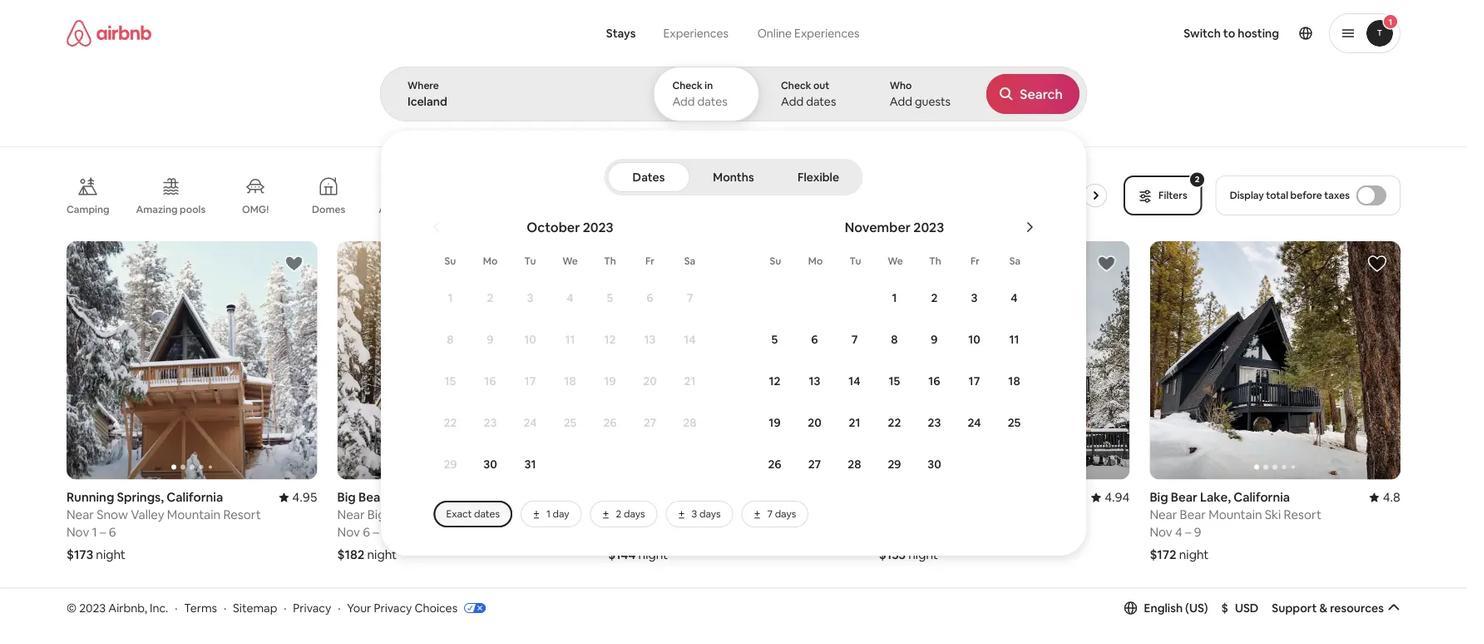 Task type: describe. For each thing, give the bounding box(es) containing it.
privacy link
[[293, 600, 331, 615]]

11 inside "big bear lake, california near big bear mountain resort nov 6 – 11 $182 night"
[[382, 524, 392, 540]]

2 11 button from the left
[[995, 319, 1035, 359]]

15 for second 15 button from the right
[[445, 374, 456, 389]]

guests
[[915, 94, 951, 109]]

in
[[705, 79, 713, 92]]

mountain inside big bear lake, california near bear mountain ski resort nov 4 – 9 $172 night
[[1209, 507, 1263, 523]]

2 for october 2023
[[487, 290, 494, 305]]

1 privacy from the left
[[293, 600, 331, 615]]

where
[[408, 79, 439, 92]]

2 th from the left
[[929, 255, 942, 267]]

out
[[814, 79, 830, 92]]

28 for the leftmost 28 "button"
[[683, 415, 697, 430]]

1 8 from the left
[[447, 332, 454, 347]]

1 horizontal spatial 26
[[768, 457, 782, 472]]

big for big bear lake, california near bear mountain ski resort nov 4 – 9 $172 night
[[1150, 489, 1169, 505]]

camping
[[67, 203, 109, 216]]

$173
[[67, 547, 93, 563]]

1 horizontal spatial 13
[[809, 374, 821, 389]]

add inside who add guests
[[890, 94, 913, 109]]

night for $172
[[1180, 547, 1209, 563]]

days for 3 days
[[700, 507, 721, 520]]

your
[[347, 600, 371, 615]]

show
[[695, 527, 725, 542]]

1 25 button from the left
[[550, 403, 590, 443]]

2 button for november 2023
[[915, 278, 955, 318]]

check out add dates
[[781, 79, 836, 109]]

4.98 out of 5 average rating image
[[550, 489, 588, 505]]

add to wishlist: big bear lake, california image for 4.8
[[1368, 254, 1388, 274]]

2 17 button from the left
[[955, 361, 995, 401]]

filters button
[[1124, 176, 1203, 215]]

terms link
[[184, 600, 217, 615]]

add to wishlist: running springs, california image
[[284, 254, 304, 274]]

october
[[527, 218, 580, 235]]

$153
[[879, 547, 906, 563]]

2 10 button from the left
[[955, 319, 995, 359]]

31 button
[[510, 444, 550, 484]]

2 18 button from the left
[[995, 361, 1035, 401]]

ski
[[1265, 507, 1281, 523]]

november
[[845, 218, 911, 235]]

21 for right 21 button
[[849, 415, 861, 430]]

28 for bottom 28 "button"
[[848, 457, 862, 472]]

2 privacy from the left
[[374, 600, 412, 615]]

Where field
[[408, 94, 625, 109]]

filters
[[1159, 189, 1188, 202]]

profile element
[[900, 0, 1401, 67]]

1 button for october
[[431, 278, 470, 318]]

days for 7 days
[[775, 507, 796, 520]]

valley
[[131, 507, 164, 523]]

1 button
[[1329, 13, 1401, 53]]

exact
[[446, 507, 472, 520]]

6 inside "big bear lake, california near big bear mountain resort nov 6 – 11 $182 night"
[[363, 524, 370, 540]]

domes
[[312, 203, 345, 216]]

2 vertical spatial 7
[[767, 507, 773, 520]]

0 vertical spatial 19 button
[[590, 361, 630, 401]]

bear left exact
[[388, 507, 414, 523]]

2 23 button from the left
[[915, 403, 955, 443]]

springs,
[[117, 489, 164, 505]]

2 24 from the left
[[968, 415, 981, 430]]

0 horizontal spatial 7 button
[[670, 278, 710, 318]]

add to wishlist: big bear lake, california image for 4.98
[[555, 254, 575, 274]]

check for check out add dates
[[781, 79, 811, 92]]

dates for check in add dates
[[698, 94, 728, 109]]

nov for $182
[[337, 524, 360, 540]]

1 15 button from the left
[[431, 361, 470, 401]]

12 for the bottommost 12 "button"
[[769, 374, 781, 389]]

27 for the leftmost 27 button
[[644, 415, 657, 430]]

2 fr from the left
[[971, 255, 980, 267]]

online experiences
[[758, 26, 860, 41]]

2 for november 2023
[[931, 290, 938, 305]]

switch to hosting
[[1184, 26, 1280, 41]]

october 2023
[[527, 218, 614, 235]]

2 10 from the left
[[969, 332, 981, 347]]

amazing views
[[379, 203, 449, 216]]

who
[[890, 79, 912, 92]]

california inside running springs, california near snow valley mountain resort nov 1 – 6 $173 night
[[167, 489, 223, 505]]

lake, for 9
[[1201, 489, 1231, 505]]

lake, for 11
[[388, 489, 419, 505]]

1 horizontal spatial 9
[[931, 332, 938, 347]]

add to wishlist: big bear, california image
[[1097, 254, 1117, 274]]

dates for check out add dates
[[806, 94, 836, 109]]

near for big bear lake, california near bear mountain ski resort nov 4 – 9 $172 night
[[1150, 507, 1177, 523]]

stays
[[606, 26, 636, 41]]

1 9 button from the left
[[470, 319, 510, 359]]

1 10 button from the left
[[510, 319, 550, 359]]

day
[[553, 507, 570, 520]]

6 inside running springs, california near snow valley mountain resort nov 1 – 6 $173 night
[[109, 524, 116, 540]]

display total before taxes button
[[1216, 176, 1401, 215]]

add to wishlist: idyllwild-pine cove, california image
[[284, 610, 304, 628]]

terms
[[184, 600, 217, 615]]

1 horizontal spatial 21 button
[[835, 403, 875, 443]]

who add guests
[[890, 79, 951, 109]]

4 inside big bear lake, california near bear mountain ski resort nov 4 – 9 $172 night
[[1176, 524, 1183, 540]]

$172
[[1150, 547, 1177, 563]]

2 experiences from the left
[[795, 26, 860, 41]]

california for big bear lake, california near bear mountain ski resort nov 4 – 9 $172 night
[[1234, 489, 1290, 505]]

2 22 button from the left
[[875, 403, 915, 443]]

support & resources
[[1272, 601, 1384, 615]]

display total before taxes
[[1230, 189, 1350, 202]]

omg!
[[242, 203, 269, 216]]

2023 for october
[[583, 218, 614, 235]]

$182
[[337, 547, 365, 563]]

night for $182
[[367, 547, 397, 563]]

display
[[1230, 189, 1264, 202]]

1 horizontal spatial 14 button
[[835, 361, 875, 401]]

0 horizontal spatial 21 button
[[670, 361, 710, 401]]

choices
[[415, 600, 458, 615]]

0 horizontal spatial 27 button
[[630, 403, 670, 443]]

switch
[[1184, 26, 1221, 41]]

sitemap
[[233, 600, 277, 615]]

1 24 from the left
[[524, 415, 537, 430]]

near for big bear lake, california near big bear mountain resort nov 12 – 17 $144 night
[[608, 507, 636, 523]]

1 horizontal spatial 26 button
[[755, 444, 795, 484]]

amazing pools
[[136, 203, 206, 216]]

tab list inside the stays tab panel
[[608, 159, 860, 196]]

inc.
[[150, 600, 168, 615]]

$153 night
[[879, 547, 938, 563]]

1 30 from the left
[[484, 457, 497, 472]]

calendar application
[[401, 201, 1468, 527]]

english (us)
[[1144, 601, 1208, 615]]

2 days
[[616, 507, 645, 520]]

4.94 out of 5 average rating image
[[1092, 489, 1130, 505]]

2 24 button from the left
[[955, 403, 995, 443]]

map
[[728, 527, 752, 542]]

1 vertical spatial 19
[[769, 415, 781, 430]]

before
[[1291, 189, 1322, 202]]

0 vertical spatial 6 button
[[630, 278, 670, 318]]

0 horizontal spatial 14 button
[[670, 319, 710, 359]]

14 for the rightmost 14 button
[[849, 374, 861, 389]]

1 vertical spatial 28 button
[[835, 444, 875, 484]]

0 horizontal spatial 9
[[487, 332, 494, 347]]

flexible button
[[777, 162, 860, 192]]

0 vertical spatial 5
[[607, 290, 613, 305]]

1 horizontal spatial 20 button
[[795, 403, 835, 443]]

2 25 from the left
[[1008, 415, 1021, 430]]

running
[[67, 489, 114, 505]]

show map
[[695, 527, 752, 542]]

big bear lake, california near big bear mountain resort nov 6 – 11 $182 night
[[337, 489, 511, 563]]

1 25 from the left
[[564, 415, 577, 430]]

4.98
[[563, 489, 588, 505]]

2 16 button from the left
[[915, 361, 955, 401]]

3 · from the left
[[284, 600, 287, 615]]

usd
[[1235, 601, 1259, 615]]

bear left ski
[[1180, 507, 1206, 523]]

big for big bear lake, california near big bear mountain resort nov 6 – 11 $182 night
[[337, 489, 356, 505]]

2 · from the left
[[224, 600, 226, 615]]

1 su from the left
[[445, 255, 456, 267]]

online
[[758, 26, 792, 41]]

3 button for october 2023
[[510, 278, 550, 318]]

1 day
[[547, 507, 570, 520]]

1 22 button from the left
[[431, 403, 470, 443]]

0 horizontal spatial 12 button
[[590, 319, 630, 359]]

near for big bear lake, california near big bear mountain resort nov 6 – 11 $182 night
[[337, 507, 365, 523]]

dates
[[633, 170, 665, 185]]

what can we help you find? tab list
[[593, 17, 743, 50]]

23 for first 23 button from left
[[484, 415, 497, 430]]

to
[[1224, 26, 1236, 41]]

bear up $172
[[1171, 489, 1198, 505]]

1 vertical spatial 7
[[852, 332, 858, 347]]

18 for first 18 button from right
[[1009, 374, 1021, 389]]

4 · from the left
[[338, 600, 341, 615]]

2 25 button from the left
[[995, 403, 1035, 443]]

1 vertical spatial 19 button
[[755, 403, 795, 443]]

your privacy choices
[[347, 600, 458, 615]]

1 vertical spatial 5
[[772, 332, 778, 347]]

1 horizontal spatial 13 button
[[795, 361, 835, 401]]

2 mo from the left
[[808, 255, 823, 267]]

29 for first 29 button from the right
[[888, 457, 902, 472]]

1 horizontal spatial 27 button
[[795, 444, 835, 484]]

1 · from the left
[[175, 600, 178, 615]]

taxes
[[1325, 189, 1350, 202]]

1 mo from the left
[[483, 255, 498, 267]]

&
[[1320, 601, 1328, 615]]

amazing for amazing views
[[379, 203, 420, 216]]

2 su from the left
[[770, 255, 782, 267]]

31
[[525, 457, 536, 472]]

check in add dates
[[673, 79, 728, 109]]

resort for big bear lake, california near big bear mountain resort nov 6 – 11 $182 night
[[473, 507, 511, 523]]

1 24 button from the left
[[510, 403, 550, 443]]

1 vertical spatial 20
[[808, 415, 822, 430]]

exact dates
[[446, 507, 500, 520]]

$
[[1222, 601, 1229, 615]]

0 vertical spatial 13 button
[[630, 319, 670, 359]]

0 horizontal spatial 19
[[604, 374, 616, 389]]

2 tu from the left
[[850, 255, 861, 267]]

© 2023 airbnb, inc. ·
[[67, 600, 178, 615]]

none search field containing october 2023
[[380, 0, 1468, 556]]

1 horizontal spatial 6 button
[[795, 319, 835, 359]]

experiences button
[[649, 17, 743, 50]]

california for big bear lake, california near big bear mountain resort nov 6 – 11 $182 night
[[421, 489, 478, 505]]

support
[[1272, 601, 1317, 615]]

7 days
[[767, 507, 796, 520]]

2 29 button from the left
[[875, 444, 915, 484]]

1 16 button from the left
[[470, 361, 510, 401]]

1 30 button from the left
[[470, 444, 510, 484]]

bear up 2 days
[[629, 489, 656, 505]]

running springs, california near snow valley mountain resort nov 1 – 6 $173 night
[[67, 489, 261, 563]]

amazing for amazing pools
[[136, 203, 178, 216]]

1 vertical spatial 7 button
[[835, 319, 875, 359]]

1 vertical spatial 5 button
[[755, 319, 795, 359]]

show map button
[[679, 515, 789, 555]]

1 sa from the left
[[685, 255, 696, 267]]

big left 3 days
[[638, 507, 656, 523]]

4 button for november 2023
[[995, 278, 1035, 318]]

17 inside big bear lake, california near big bear mountain resort nov 12 – 17 $144 night
[[658, 524, 670, 540]]

stays button
[[593, 17, 649, 50]]

4.94
[[1105, 489, 1130, 505]]

1 horizontal spatial 2
[[616, 507, 622, 520]]

17 for 1st '17' button from the left
[[525, 374, 536, 389]]

22 for first 22 button
[[444, 415, 457, 430]]



Task type: locate. For each thing, give the bounding box(es) containing it.
2 1 button from the left
[[875, 278, 915, 318]]

2023 for november
[[914, 218, 944, 235]]

near inside big bear lake, california near bear mountain ski resort nov 4 – 9 $172 night
[[1150, 507, 1177, 523]]

– for $144
[[649, 524, 655, 540]]

10 button
[[510, 319, 550, 359], [955, 319, 995, 359]]

add
[[673, 94, 695, 109], [781, 94, 804, 109], [890, 94, 913, 109]]

0 vertical spatial 20
[[643, 374, 657, 389]]

2 check from the left
[[781, 79, 811, 92]]

1 8 button from the left
[[431, 319, 470, 359]]

2 sa from the left
[[1010, 255, 1021, 267]]

0 horizontal spatial 24
[[524, 415, 537, 430]]

dates right exact
[[474, 507, 500, 520]]

1 nov from the left
[[67, 524, 89, 540]]

4 button for october 2023
[[550, 278, 590, 318]]

3 days from the left
[[775, 507, 796, 520]]

nov inside "big bear lake, california near big bear mountain resort nov 6 – 11 $182 night"
[[337, 524, 360, 540]]

3 california from the left
[[692, 489, 749, 505]]

flexible
[[798, 170, 840, 185]]

tu
[[525, 255, 536, 267], [850, 255, 861, 267]]

3 add from the left
[[890, 94, 913, 109]]

0 vertical spatial 27 button
[[630, 403, 670, 443]]

2 30 from the left
[[928, 457, 942, 472]]

1 horizontal spatial 28 button
[[835, 444, 875, 484]]

3 mountain from the left
[[688, 507, 741, 523]]

0 horizontal spatial dates
[[474, 507, 500, 520]]

1 15 from the left
[[445, 374, 456, 389]]

1 horizontal spatial 7 button
[[835, 319, 875, 359]]

2 california from the left
[[421, 489, 478, 505]]

0 horizontal spatial we
[[563, 255, 578, 267]]

big bear lake, california near bear mountain ski resort nov 4 – 9 $172 night
[[1150, 489, 1322, 563]]

near down running
[[67, 507, 94, 523]]

1 horizontal spatial 22
[[888, 415, 901, 430]]

22 for 2nd 22 button
[[888, 415, 901, 430]]

1 button
[[431, 278, 470, 318], [875, 278, 915, 318]]

24 button
[[510, 403, 550, 443], [955, 403, 995, 443]]

add for check in add dates
[[673, 94, 695, 109]]

1 tu from the left
[[525, 255, 536, 267]]

1 – from the left
[[100, 524, 106, 540]]

big right 4.95
[[337, 489, 356, 505]]

0 horizontal spatial add
[[673, 94, 695, 109]]

nov inside big bear lake, california near big bear mountain resort nov 12 – 17 $144 night
[[608, 524, 631, 540]]

3 resort from the left
[[744, 507, 782, 523]]

trending
[[1087, 203, 1129, 216]]

1 11 button from the left
[[550, 319, 590, 359]]

1 vertical spatial 26
[[768, 457, 782, 472]]

add inside check in add dates
[[673, 94, 695, 109]]

resort inside big bear lake, california near bear mountain ski resort nov 4 – 9 $172 night
[[1284, 507, 1322, 523]]

2023 for ©
[[79, 600, 106, 615]]

· left your at left
[[338, 600, 341, 615]]

bear left 3 days
[[659, 507, 685, 523]]

0 horizontal spatial check
[[673, 79, 703, 92]]

california inside "big bear lake, california near big bear mountain resort nov 6 – 11 $182 night"
[[421, 489, 478, 505]]

1 horizontal spatial 18 button
[[995, 361, 1035, 401]]

· right the inc.
[[175, 600, 178, 615]]

fr
[[646, 255, 655, 267], [971, 255, 980, 267]]

2 days from the left
[[700, 507, 721, 520]]

1 4 button from the left
[[550, 278, 590, 318]]

1 horizontal spatial 17
[[658, 524, 670, 540]]

mountain
[[167, 507, 221, 523], [417, 507, 471, 523], [688, 507, 741, 523], [1209, 507, 1263, 523]]

0 vertical spatial 13
[[644, 332, 656, 347]]

None search field
[[380, 0, 1468, 556]]

3
[[527, 290, 534, 305], [971, 290, 978, 305], [692, 507, 697, 520]]

1 23 button from the left
[[470, 403, 510, 443]]

0 vertical spatial 12 button
[[590, 319, 630, 359]]

lake,
[[388, 489, 419, 505], [659, 489, 689, 505], [1201, 489, 1231, 505]]

4 night from the left
[[909, 547, 938, 563]]

check inside check in add dates
[[673, 79, 703, 92]]

2 horizontal spatial dates
[[806, 94, 836, 109]]

2023 right november
[[914, 218, 944, 235]]

big for big bear lake, california near big bear mountain resort nov 12 – 17 $144 night
[[608, 489, 627, 505]]

0 horizontal spatial 25
[[564, 415, 577, 430]]

2023
[[583, 218, 614, 235], [914, 218, 944, 235], [79, 600, 106, 615]]

add down who in the top of the page
[[890, 94, 913, 109]]

near inside running springs, california near snow valley mountain resort nov 1 – 6 $173 night
[[67, 507, 94, 523]]

16 button
[[470, 361, 510, 401], [915, 361, 955, 401]]

– inside "big bear lake, california near big bear mountain resort nov 6 – 11 $182 night"
[[373, 524, 379, 540]]

nov for $172
[[1150, 524, 1173, 540]]

4 california from the left
[[1234, 489, 1290, 505]]

nov inside running springs, california near snow valley mountain resort nov 1 – 6 $173 night
[[67, 524, 89, 540]]

experiences
[[663, 26, 729, 41], [795, 26, 860, 41]]

1 horizontal spatial 23 button
[[915, 403, 955, 443]]

15 for first 15 button from right
[[889, 374, 901, 389]]

– inside running springs, california near snow valley mountain resort nov 1 – 6 $173 night
[[100, 524, 106, 540]]

3 button for november 2023
[[955, 278, 995, 318]]

hosting
[[1238, 26, 1280, 41]]

1 10 from the left
[[524, 332, 536, 347]]

0 horizontal spatial 11
[[382, 524, 392, 540]]

resort for big bear lake, california near bear mountain ski resort nov 4 – 9 $172 night
[[1284, 507, 1322, 523]]

we down the november 2023
[[888, 255, 903, 267]]

1 night from the left
[[96, 547, 126, 563]]

2 mountain from the left
[[417, 507, 471, 523]]

california up ski
[[1234, 489, 1290, 505]]

1 vertical spatial 21
[[849, 415, 861, 430]]

4 resort from the left
[[1284, 507, 1322, 523]]

10
[[524, 332, 536, 347], [969, 332, 981, 347]]

27
[[644, 415, 657, 430], [808, 457, 821, 472]]

1 horizontal spatial 3
[[692, 507, 697, 520]]

add to wishlist: big bear lake, california image
[[555, 254, 575, 274], [1368, 254, 1388, 274], [1368, 610, 1388, 628]]

2 horizontal spatial 12
[[769, 374, 781, 389]]

check
[[673, 79, 703, 92], [781, 79, 811, 92]]

resources
[[1330, 601, 1384, 615]]

0 horizontal spatial 2023
[[79, 600, 106, 615]]

1 california from the left
[[167, 489, 223, 505]]

0 horizontal spatial 19 button
[[590, 361, 630, 401]]

22
[[444, 415, 457, 430], [888, 415, 901, 430]]

23 for 1st 23 button from right
[[928, 415, 941, 430]]

mountain inside "big bear lake, california near big bear mountain resort nov 6 – 11 $182 night"
[[417, 507, 471, 523]]

privacy right your at left
[[374, 600, 412, 615]]

mountain inside running springs, california near snow valley mountain resort nov 1 – 6 $173 night
[[167, 507, 221, 523]]

switch to hosting link
[[1174, 16, 1290, 51]]

1 mountain from the left
[[167, 507, 221, 523]]

0 vertical spatial 21 button
[[670, 361, 710, 401]]

near up $144
[[608, 507, 636, 523]]

night right $182
[[367, 547, 397, 563]]

2 18 from the left
[[1009, 374, 1021, 389]]

lake, inside big bear lake, california near big bear mountain resort nov 12 – 17 $144 night
[[659, 489, 689, 505]]

1 add from the left
[[673, 94, 695, 109]]

november 2023
[[845, 218, 944, 235]]

pools
[[180, 203, 206, 216]]

3 button
[[510, 278, 550, 318], [955, 278, 995, 318]]

2 lake, from the left
[[659, 489, 689, 505]]

0 horizontal spatial 20
[[643, 374, 657, 389]]

0 horizontal spatial 10
[[524, 332, 536, 347]]

1 vertical spatial 27
[[808, 457, 821, 472]]

17 button
[[510, 361, 550, 401], [955, 361, 995, 401]]

0 horizontal spatial 16
[[484, 374, 496, 389]]

23 button
[[470, 403, 510, 443], [915, 403, 955, 443]]

0 horizontal spatial 29 button
[[431, 444, 470, 484]]

0 horizontal spatial 30 button
[[470, 444, 510, 484]]

– left show
[[649, 524, 655, 540]]

– down "snow"
[[100, 524, 106, 540]]

4.95 out of 5 average rating image
[[279, 489, 317, 505]]

20
[[643, 374, 657, 389], [808, 415, 822, 430]]

california up 3 days
[[692, 489, 749, 505]]

add for check out add dates
[[781, 94, 804, 109]]

4 button
[[550, 278, 590, 318], [995, 278, 1035, 318]]

1 horizontal spatial experiences
[[795, 26, 860, 41]]

0 horizontal spatial 26 button
[[590, 403, 630, 443]]

3 days
[[692, 507, 721, 520]]

2 8 button from the left
[[875, 319, 915, 359]]

9 inside big bear lake, california near bear mountain ski resort nov 4 – 9 $172 night
[[1194, 524, 1202, 540]]

4.95
[[292, 489, 317, 505]]

18
[[564, 374, 576, 389], [1009, 374, 1021, 389]]

big bear lake, california near big bear mountain resort nov 12 – 17 $144 night
[[608, 489, 782, 563]]

2 15 from the left
[[889, 374, 901, 389]]

night inside "big bear lake, california near big bear mountain resort nov 6 – 11 $182 night"
[[367, 547, 397, 563]]

days
[[624, 507, 645, 520], [700, 507, 721, 520], [775, 507, 796, 520]]

we
[[563, 255, 578, 267], [888, 255, 903, 267]]

1 17 button from the left
[[510, 361, 550, 401]]

14 for left 14 button
[[684, 332, 696, 347]]

1 horizontal spatial days
[[700, 507, 721, 520]]

2 3 button from the left
[[955, 278, 995, 318]]

1 days from the left
[[624, 507, 645, 520]]

3 – from the left
[[649, 524, 655, 540]]

group
[[67, 163, 1131, 228], [67, 241, 317, 480], [337, 241, 588, 480], [608, 241, 859, 480], [879, 241, 1130, 480], [1150, 241, 1401, 480], [67, 598, 317, 628], [337, 598, 588, 628], [608, 598, 859, 628], [608, 598, 859, 628], [879, 598, 1130, 628], [1150, 598, 1401, 628]]

12 inside big bear lake, california near big bear mountain resort nov 12 – 17 $144 night
[[634, 524, 646, 540]]

4 near from the left
[[1150, 507, 1177, 523]]

©
[[67, 600, 77, 615]]

your privacy choices link
[[347, 600, 486, 616]]

$144
[[608, 547, 636, 563]]

0 vertical spatial 28 button
[[670, 403, 710, 443]]

0 horizontal spatial 10 button
[[510, 319, 550, 359]]

terms · sitemap · privacy ·
[[184, 600, 341, 615]]

18 button
[[550, 361, 590, 401], [995, 361, 1035, 401]]

0 horizontal spatial 7
[[687, 290, 693, 305]]

4.8 out of 5 average rating image
[[1370, 489, 1401, 505]]

night inside big bear lake, california near big bear mountain resort nov 12 – 17 $144 night
[[639, 547, 668, 563]]

english
[[1144, 601, 1183, 615]]

tu down november
[[850, 255, 861, 267]]

18 for 2nd 18 button from right
[[564, 374, 576, 389]]

0 horizontal spatial 22 button
[[431, 403, 470, 443]]

online experiences link
[[743, 17, 875, 50]]

2 15 button from the left
[[875, 361, 915, 401]]

1 horizontal spatial dates
[[698, 94, 728, 109]]

dates down in
[[698, 94, 728, 109]]

1 horizontal spatial 2023
[[583, 218, 614, 235]]

28 button
[[670, 403, 710, 443], [835, 444, 875, 484]]

– up (us)
[[1185, 524, 1192, 540]]

california inside big bear lake, california near big bear mountain resort nov 12 – 17 $144 night
[[692, 489, 749, 505]]

night right the '$153'
[[909, 547, 938, 563]]

14 button
[[670, 319, 710, 359], [835, 361, 875, 401]]

2 16 from the left
[[929, 374, 941, 389]]

1 3 button from the left
[[510, 278, 550, 318]]

experiences up in
[[663, 26, 729, 41]]

0 horizontal spatial days
[[624, 507, 645, 520]]

1 th from the left
[[604, 255, 616, 267]]

1 horizontal spatial 24
[[968, 415, 981, 430]]

2023 right october
[[583, 218, 614, 235]]

sitemap link
[[233, 600, 277, 615]]

0 horizontal spatial 5 button
[[590, 278, 630, 318]]

support & resources button
[[1272, 601, 1401, 615]]

1 experiences from the left
[[663, 26, 729, 41]]

night right $172
[[1180, 547, 1209, 563]]

2 add from the left
[[781, 94, 804, 109]]

1 horizontal spatial 19
[[769, 415, 781, 430]]

1 we from the left
[[563, 255, 578, 267]]

0 horizontal spatial 1 button
[[431, 278, 470, 318]]

experiences inside 'button'
[[663, 26, 729, 41]]

big right 4.94
[[1150, 489, 1169, 505]]

tab list containing dates
[[608, 159, 860, 196]]

– for $182
[[373, 524, 379, 540]]

privacy left your at left
[[293, 600, 331, 615]]

2 4 button from the left
[[995, 278, 1035, 318]]

· right terms
[[224, 600, 226, 615]]

lake, for 17
[[659, 489, 689, 505]]

dates button
[[608, 162, 690, 192]]

2 8 from the left
[[891, 332, 898, 347]]

amazing left views
[[379, 203, 420, 216]]

check left out
[[781, 79, 811, 92]]

2 – from the left
[[373, 524, 379, 540]]

2 29 from the left
[[888, 457, 902, 472]]

near inside big bear lake, california near big bear mountain resort nov 12 – 17 $144 night
[[608, 507, 636, 523]]

12 for leftmost 12 "button"
[[604, 332, 616, 347]]

months button
[[693, 162, 774, 192]]

night right $173
[[96, 547, 126, 563]]

days for 2 days
[[624, 507, 645, 520]]

0 horizontal spatial su
[[445, 255, 456, 267]]

0 vertical spatial 20 button
[[630, 361, 670, 401]]

1 18 button from the left
[[550, 361, 590, 401]]

27 for the rightmost 27 button
[[808, 457, 821, 472]]

0 horizontal spatial fr
[[646, 255, 655, 267]]

3 for november 2023
[[971, 290, 978, 305]]

2 nov from the left
[[337, 524, 360, 540]]

1 horizontal spatial su
[[770, 255, 782, 267]]

big left exact
[[368, 507, 386, 523]]

24
[[524, 415, 537, 430], [968, 415, 981, 430]]

mountain inside big bear lake, california near big bear mountain resort nov 12 – 17 $144 night
[[688, 507, 741, 523]]

bear up $182
[[359, 489, 385, 505]]

1 horizontal spatial 11
[[565, 332, 575, 347]]

0 horizontal spatial sa
[[685, 255, 696, 267]]

2 vertical spatial 12
[[634, 524, 646, 540]]

total
[[1266, 189, 1289, 202]]

– for $172
[[1185, 524, 1192, 540]]

2 we from the left
[[888, 255, 903, 267]]

night
[[96, 547, 126, 563], [367, 547, 397, 563], [639, 547, 668, 563], [909, 547, 938, 563], [1180, 547, 1209, 563]]

1 inside dropdown button
[[1389, 16, 1393, 27]]

0 horizontal spatial 27
[[644, 415, 657, 430]]

19
[[604, 374, 616, 389], [769, 415, 781, 430]]

1 lake, from the left
[[388, 489, 419, 505]]

11 button
[[550, 319, 590, 359], [995, 319, 1035, 359]]

1 vertical spatial 6 button
[[795, 319, 835, 359]]

11
[[565, 332, 575, 347], [1010, 332, 1020, 347], [382, 524, 392, 540]]

mo
[[483, 255, 498, 267], [808, 255, 823, 267]]

1 23 from the left
[[484, 415, 497, 430]]

0 horizontal spatial 2
[[487, 290, 494, 305]]

1 horizontal spatial 11 button
[[995, 319, 1035, 359]]

0 horizontal spatial 21
[[684, 374, 696, 389]]

1 horizontal spatial th
[[929, 255, 942, 267]]

0 vertical spatial 26 button
[[590, 403, 630, 443]]

17 for second '17' button from the left
[[969, 374, 980, 389]]

(us)
[[1186, 601, 1208, 615]]

0 vertical spatial 28
[[683, 415, 697, 430]]

nov up $172
[[1150, 524, 1173, 540]]

1 1 button from the left
[[431, 278, 470, 318]]

0 horizontal spatial 8 button
[[431, 319, 470, 359]]

night right $144
[[639, 547, 668, 563]]

4 mountain from the left
[[1209, 507, 1263, 523]]

su
[[445, 255, 456, 267], [770, 255, 782, 267]]

nov down 2 days
[[608, 524, 631, 540]]

california inside big bear lake, california near bear mountain ski resort nov 4 – 9 $172 night
[[1234, 489, 1290, 505]]

resort for big bear lake, california near big bear mountain resort nov 12 – 17 $144 night
[[744, 507, 782, 523]]

0 vertical spatial 7
[[687, 290, 693, 305]]

lake, inside big bear lake, california near bear mountain ski resort nov 4 – 9 $172 night
[[1201, 489, 1231, 505]]

nov inside big bear lake, california near bear mountain ski resort nov 4 – 9 $172 night
[[1150, 524, 1173, 540]]

1 check from the left
[[673, 79, 703, 92]]

1 29 button from the left
[[431, 444, 470, 484]]

0 horizontal spatial 13 button
[[630, 319, 670, 359]]

2 2 button from the left
[[915, 278, 955, 318]]

0 horizontal spatial 14
[[684, 332, 696, 347]]

– up your privacy choices
[[373, 524, 379, 540]]

resort
[[223, 507, 261, 523], [473, 507, 511, 523], [744, 507, 782, 523], [1284, 507, 1322, 523]]

near up $182
[[337, 507, 365, 523]]

dates inside check out add dates
[[806, 94, 836, 109]]

7 button
[[670, 278, 710, 318], [835, 319, 875, 359]]

0 horizontal spatial th
[[604, 255, 616, 267]]

views
[[422, 203, 449, 216]]

0 horizontal spatial 8
[[447, 332, 454, 347]]

0 horizontal spatial lake,
[[388, 489, 419, 505]]

1 vertical spatial 26 button
[[755, 444, 795, 484]]

0 horizontal spatial amazing
[[136, 203, 178, 216]]

night inside running springs, california near snow valley mountain resort nov 1 – 6 $173 night
[[96, 547, 126, 563]]

3 night from the left
[[639, 547, 668, 563]]

resort inside big bear lake, california near big bear mountain resort nov 12 – 17 $144 night
[[744, 507, 782, 523]]

dates down out
[[806, 94, 836, 109]]

2 horizontal spatial 11
[[1010, 332, 1020, 347]]

1 near from the left
[[67, 507, 94, 523]]

0 horizontal spatial 26
[[603, 415, 617, 430]]

1 vertical spatial 12 button
[[755, 361, 795, 401]]

1 horizontal spatial tu
[[850, 255, 861, 267]]

1 button for november
[[875, 278, 915, 318]]

23
[[484, 415, 497, 430], [928, 415, 941, 430]]

english (us) button
[[1124, 601, 1208, 615]]

big inside big bear lake, california near bear mountain ski resort nov 4 – 9 $172 night
[[1150, 489, 1169, 505]]

2 9 button from the left
[[915, 319, 955, 359]]

1 horizontal spatial 24 button
[[955, 403, 995, 443]]

1 horizontal spatial 16 button
[[915, 361, 955, 401]]

– inside big bear lake, california near big bear mountain resort nov 12 – 17 $144 night
[[649, 524, 655, 540]]

1 horizontal spatial 10
[[969, 332, 981, 347]]

4 – from the left
[[1185, 524, 1192, 540]]

2023 right ©
[[79, 600, 106, 615]]

5 button
[[590, 278, 630, 318], [755, 319, 795, 359]]

stays tab panel
[[380, 67, 1468, 556]]

3 for october 2023
[[527, 290, 534, 305]]

near up $172
[[1150, 507, 1177, 523]]

tu down october
[[525, 255, 536, 267]]

1 horizontal spatial 29
[[888, 457, 902, 472]]

california right springs,
[[167, 489, 223, 505]]

1 22 from the left
[[444, 415, 457, 430]]

night inside big bear lake, california near bear mountain ski resort nov 4 – 9 $172 night
[[1180, 547, 1209, 563]]

29 for 1st 29 button from the left
[[444, 457, 457, 472]]

4.8
[[1383, 489, 1401, 505]]

big up 2 days
[[608, 489, 627, 505]]

30 button
[[470, 444, 510, 484], [915, 444, 955, 484]]

4 for october 2023
[[567, 290, 574, 305]]

1 resort from the left
[[223, 507, 261, 523]]

5
[[607, 290, 613, 305], [772, 332, 778, 347]]

3 nov from the left
[[608, 524, 631, 540]]

add down experiences 'button'
[[673, 94, 695, 109]]

1 29 from the left
[[444, 457, 457, 472]]

months
[[713, 170, 754, 185]]

add inside check out add dates
[[781, 94, 804, 109]]

0 vertical spatial 19
[[604, 374, 616, 389]]

nov up $173
[[67, 524, 89, 540]]

resort inside "big bear lake, california near big bear mountain resort nov 6 – 11 $182 night"
[[473, 507, 511, 523]]

check inside check out add dates
[[781, 79, 811, 92]]

1 horizontal spatial 3 button
[[955, 278, 995, 318]]

we down october 2023
[[563, 255, 578, 267]]

0 vertical spatial 14
[[684, 332, 696, 347]]

2 button for october 2023
[[470, 278, 510, 318]]

check for check in add dates
[[673, 79, 703, 92]]

nov for $144
[[608, 524, 631, 540]]

experiences right the online
[[795, 26, 860, 41]]

1 16 from the left
[[484, 374, 496, 389]]

2 22 from the left
[[888, 415, 901, 430]]

1 2 button from the left
[[470, 278, 510, 318]]

1 horizontal spatial we
[[888, 255, 903, 267]]

5 night from the left
[[1180, 547, 1209, 563]]

· left the privacy link
[[284, 600, 287, 615]]

1 inside running springs, california near snow valley mountain resort nov 1 – 6 $173 night
[[92, 524, 97, 540]]

near inside "big bear lake, california near big bear mountain resort nov 6 – 11 $182 night"
[[337, 507, 365, 523]]

17
[[525, 374, 536, 389], [969, 374, 980, 389], [658, 524, 670, 540]]

airbnb,
[[108, 600, 147, 615]]

california
[[167, 489, 223, 505], [421, 489, 478, 505], [692, 489, 749, 505], [1234, 489, 1290, 505]]

lake, inside "big bear lake, california near big bear mountain resort nov 6 – 11 $182 night"
[[388, 489, 419, 505]]

th down the november 2023
[[929, 255, 942, 267]]

2 horizontal spatial days
[[775, 507, 796, 520]]

california up exact
[[421, 489, 478, 505]]

7
[[687, 290, 693, 305], [852, 332, 858, 347], [767, 507, 773, 520]]

add down online experiences
[[781, 94, 804, 109]]

dates inside check in add dates
[[698, 94, 728, 109]]

– inside big bear lake, california near bear mountain ski resort nov 4 – 9 $172 night
[[1185, 524, 1192, 540]]

amazing left pools
[[136, 203, 178, 216]]

nov up $182
[[337, 524, 360, 540]]

0 horizontal spatial 18
[[564, 374, 576, 389]]

1 horizontal spatial 15 button
[[875, 361, 915, 401]]

1 fr from the left
[[646, 255, 655, 267]]

2 horizontal spatial 7
[[852, 332, 858, 347]]

2 near from the left
[[337, 507, 365, 523]]

15 button
[[431, 361, 470, 401], [875, 361, 915, 401]]

night for $144
[[639, 547, 668, 563]]

1 horizontal spatial add
[[781, 94, 804, 109]]

check left in
[[673, 79, 703, 92]]

4 for november 2023
[[1011, 290, 1018, 305]]

tab list
[[608, 159, 860, 196]]

resort inside running springs, california near snow valley mountain resort nov 1 – 6 $173 night
[[223, 507, 261, 523]]

2 30 button from the left
[[915, 444, 955, 484]]

2 resort from the left
[[473, 507, 511, 523]]

0 horizontal spatial privacy
[[293, 600, 331, 615]]

group containing amazing views
[[67, 163, 1131, 228]]

$ usd
[[1222, 601, 1259, 615]]

th down october 2023
[[604, 255, 616, 267]]

california for big bear lake, california near big bear mountain resort nov 12 – 17 $144 night
[[692, 489, 749, 505]]

0 horizontal spatial 28 button
[[670, 403, 710, 443]]

0 horizontal spatial 3 button
[[510, 278, 550, 318]]

21 for 21 button to the left
[[684, 374, 696, 389]]



Task type: vqa. For each thing, say whether or not it's contained in the screenshot.
TAXES
yes



